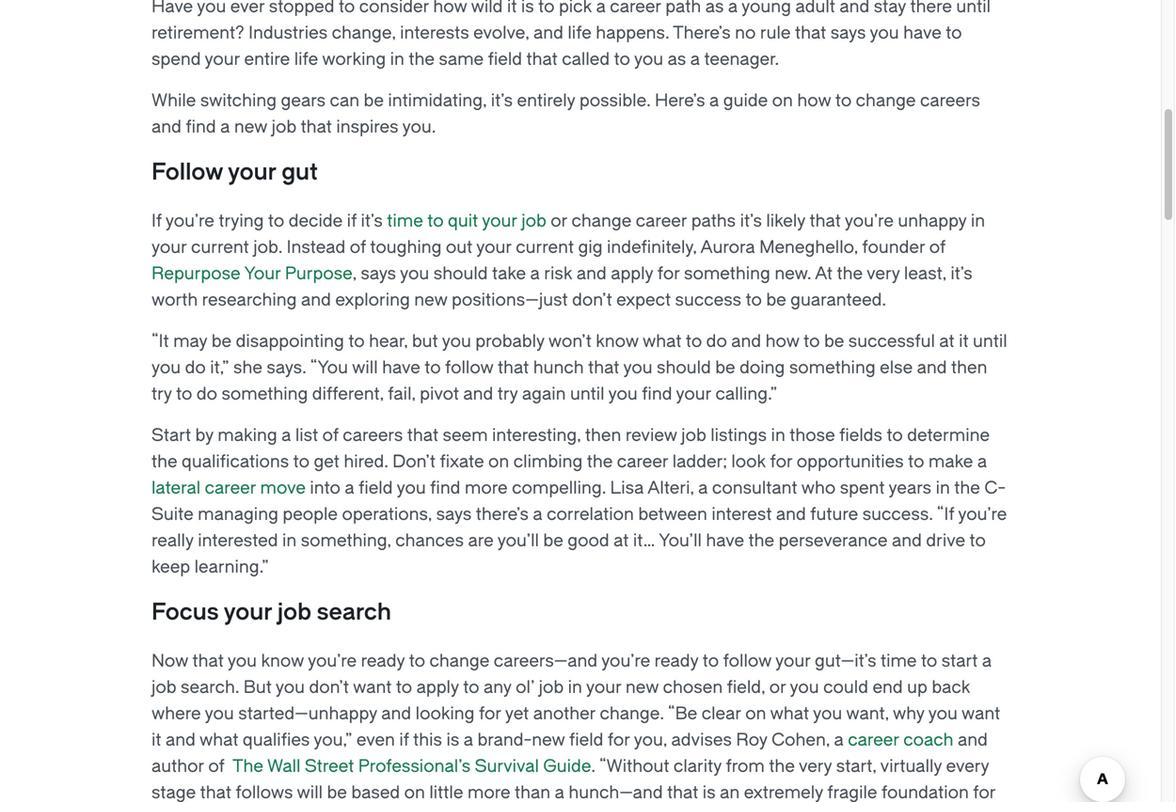 Task type: locate. For each thing, give the bounding box(es) containing it.
more up there's
[[465, 478, 508, 498]]

lateral career move link
[[152, 478, 306, 498]]

very inside . "without clarity from the very start, virtually every stage that follows will be based on little more than a hunch—and that is an extremely fragile foundation fo
[[799, 757, 832, 777]]

do
[[706, 332, 727, 351], [185, 358, 206, 378], [197, 384, 217, 404]]

if inside now that you know you're ready to change careers—and you're ready to follow your gut—it's time to start a job search. but you don't want to apply to any ol' job in your new chosen field, or you could end up back where you started—unhappy and looking for yet another change. "be clear on what you want, why you want it and what qualifies you," even if this is a brand-new field for you, advises roy cohen, a
[[399, 731, 409, 750]]

in up "if
[[936, 478, 950, 498]]

it right wild at left top
[[507, 0, 517, 16]]

will inside . "without clarity from the very start, virtually every stage that follows will be based on little more than a hunch—and that is an extremely fragile foundation fo
[[297, 783, 323, 803]]

field inside have you ever stopped to consider how wild it is to pick a career path as a young adult and stay there until retirement? industries change, interests evolve, and life happens. there's no rule that says you have to spend your entire life working in the same field that called to you as a teenager.
[[488, 49, 522, 69]]

0 vertical spatial at
[[939, 332, 955, 351]]

field down hired. at the left of the page
[[359, 478, 393, 498]]

now that you know you're ready to change careers—and you're ready to follow your gut—it's time to start a job search. but you don't want to apply to any ol' job in your new chosen field, or you could end up back where you started—unhappy and looking for yet another change. "be clear on what you want, why you want it and what qualifies you," even if this is a brand-new field for you, advises roy cohen, a
[[152, 652, 1001, 750]]

0 vertical spatial will
[[352, 358, 378, 378]]

is right this on the left of page
[[446, 731, 459, 750]]

0 horizontal spatial have
[[382, 358, 420, 378]]

0 vertical spatial or
[[551, 211, 567, 231]]

change inside now that you know you're ready to change careers—and you're ready to follow your gut—it's time to start a job search. but you don't want to apply to any ol' job in your new chosen field, or you could end up back where you started—unhappy and looking for yet another change. "be clear on what you want, why you want it and what qualifies you," even if this is a brand-new field for you, advises roy cohen, a
[[430, 652, 490, 671]]

1 vertical spatial don't
[[309, 678, 349, 698]]

1 horizontal spatial field
[[488, 49, 522, 69]]

interest
[[712, 505, 772, 525]]

a right start
[[982, 652, 992, 671]]

even
[[357, 731, 395, 750]]

your right the quit
[[482, 211, 517, 231]]

it inside "it may be disappointing to hear, but you probably won't know what to do and how to be successful at it until you do it," she says. "you will have to follow that hunch that you should be doing something else and then try to do something different, fail, pivot and try again until you find your calling."
[[959, 332, 969, 351]]

2 vertical spatial change
[[430, 652, 490, 671]]

2 vertical spatial what
[[199, 731, 239, 750]]

do down it,"
[[197, 384, 217, 404]]

but
[[243, 678, 272, 698]]

0 vertical spatial apply
[[611, 264, 653, 284]]

how inside "it may be disappointing to hear, but you probably won't know what to do and how to be successful at it until you do it," she says. "you will have to follow that hunch that you should be doing something else and then try to do something different, fail, pivot and try again until you find your calling."
[[766, 332, 800, 351]]

for right the look on the right bottom of the page
[[770, 452, 793, 472]]

researching
[[202, 290, 297, 310]]

be inside , says you should take a risk and apply for something new. at the very least, it's worth researching and exploring new positions—just don't expect success to be guaranteed.
[[766, 290, 786, 310]]

if
[[152, 211, 162, 231]]

2 vertical spatial how
[[766, 332, 800, 351]]

start by making a list of careers that seem interesting, then review job listings in those fields to determine the qualifications to get hired. don't fixate on climbing the career ladder; look for opportunities to make a lateral career move
[[152, 426, 990, 498]]

1 vertical spatial until
[[973, 332, 1007, 351]]

the up extremely
[[769, 757, 795, 777]]

1 horizontal spatial current
[[516, 238, 574, 257]]

2 horizontal spatial it
[[959, 332, 969, 351]]

0 horizontal spatial change
[[430, 652, 490, 671]]

says inside have you ever stopped to consider how wild it is to pick a career path as a young adult and stay there until retirement? industries change, interests evolve, and life happens. there's no rule that says you have to spend your entire life working in the same field that called to you as a teenager.
[[831, 23, 866, 43]]

1 vertical spatial should
[[657, 358, 711, 378]]

change down stay
[[856, 91, 916, 111]]

is left an
[[703, 783, 716, 803]]

1 vertical spatial field
[[359, 478, 393, 498]]

0 horizontal spatial will
[[297, 783, 323, 803]]

apply inside now that you know you're ready to change careers—and you're ready to follow your gut—it's time to start a job search. but you don't want to apply to any ol' job in your new chosen field, or you could end up back where you started—unhappy and looking for yet another change. "be clear on what you want, why you want it and what qualifies you," even if this is a brand-new field for you, advises roy cohen, a
[[417, 678, 459, 698]]

lisa
[[610, 478, 644, 498]]

says down adult
[[831, 23, 866, 43]]

and up every
[[958, 731, 988, 750]]

1 horizontal spatial then
[[951, 358, 988, 378]]

1 vertical spatial it
[[959, 332, 969, 351]]

1 vertical spatial change
[[572, 211, 632, 231]]

guaranteed.
[[791, 290, 887, 310]]

while
[[152, 91, 196, 111]]

your down retirement?
[[205, 49, 240, 69]]

1 horizontal spatial if
[[399, 731, 409, 750]]

of left the
[[208, 757, 225, 777]]

1 horizontal spatial don't
[[572, 290, 612, 310]]

0 vertical spatial want
[[353, 678, 392, 698]]

be up it,"
[[212, 332, 232, 351]]

1 vertical spatial what
[[770, 704, 809, 724]]

1 horizontal spatial change
[[572, 211, 632, 231]]

don't inside , says you should take a risk and apply for something new. at the very least, it's worth researching and exploring new positions—just don't expect success to be guaranteed.
[[572, 290, 612, 310]]

what up the
[[199, 731, 239, 750]]

0 vertical spatial time
[[387, 211, 423, 231]]

you're right if
[[165, 211, 214, 231]]

follow your gut
[[152, 159, 318, 185]]

don't up started—unhappy at the left bottom
[[309, 678, 349, 698]]

on inside while switching gears can be intimidating, it's entirely possible. here's a guide on how to change careers and find a new job that inspires you.
[[772, 91, 793, 111]]

if left this on the left of page
[[399, 731, 409, 750]]

a inside , says you should take a risk and apply for something new. at the very least, it's worth researching and exploring new positions—just don't expect success to be guaranteed.
[[530, 264, 540, 284]]

life
[[568, 23, 592, 43], [294, 49, 318, 69]]

2 vertical spatial field
[[569, 731, 604, 750]]

0 vertical spatial then
[[951, 358, 988, 378]]

0 horizontal spatial at
[[614, 531, 629, 551]]

it's right least,
[[951, 264, 973, 284]]

it's left entirely
[[491, 91, 513, 111]]

this
[[413, 731, 442, 750]]

and down success.
[[892, 531, 922, 551]]

1 horizontal spatial apply
[[611, 264, 653, 284]]

at left it…
[[614, 531, 629, 551]]

0 horizontal spatial know
[[261, 652, 304, 671]]

1 horizontal spatial or
[[769, 678, 786, 698]]

1 vertical spatial how
[[797, 91, 831, 111]]

guide
[[543, 757, 591, 777]]

find up review
[[642, 384, 672, 404]]

new up but
[[414, 290, 447, 310]]

follow
[[445, 358, 494, 378], [723, 652, 772, 671]]

start
[[152, 426, 191, 446]]

0 vertical spatial find
[[186, 117, 216, 137]]

is inside have you ever stopped to consider how wild it is to pick a career path as a young adult and stay there until retirement? industries change, interests evolve, and life happens. there's no rule that says you have to spend your entire life working in the same field that called to you as a teenager.
[[521, 0, 534, 16]]

something down aurora
[[684, 264, 771, 284]]

1 horizontal spatial what
[[643, 332, 682, 351]]

while switching gears can be intimidating, it's entirely possible. here's a guide on how to change careers and find a new job that inspires you.
[[152, 91, 980, 137]]

apply up "expect"
[[611, 264, 653, 284]]

1 vertical spatial careers
[[343, 426, 403, 446]]

your left gut
[[228, 159, 276, 185]]

0 horizontal spatial very
[[799, 757, 832, 777]]

into
[[310, 478, 341, 498]]

on inside now that you know you're ready to change careers—and you're ready to follow your gut—it's time to start a job search. but you don't want to apply to any ol' job in your new chosen field, or you could end up back where you started—unhappy and looking for yet another change. "be clear on what you want, why you want it and what qualifies you," even if this is a brand-new field for you, advises roy cohen, a
[[745, 704, 766, 724]]

up
[[907, 678, 928, 698]]

find down the while at the left top of page
[[186, 117, 216, 137]]

career coach link
[[848, 731, 954, 750]]

have you ever stopped to consider how wild it is to pick a career path as a young adult and stay there until retirement? industries change, interests evolve, and life happens. there's no rule that says you have to spend your entire life working in the same field that called to you as a teenager.
[[152, 0, 991, 69]]

0 horizontal spatial or
[[551, 211, 567, 231]]

1 vertical spatial then
[[585, 426, 621, 446]]

will
[[352, 358, 378, 378], [297, 783, 323, 803]]

managing
[[198, 505, 278, 525]]

0 horizontal spatial as
[[668, 49, 686, 69]]

try up start
[[152, 384, 172, 404]]

0 vertical spatial do
[[706, 332, 727, 351]]

it right successful
[[959, 332, 969, 351]]

job down now
[[152, 678, 176, 698]]

2 vertical spatial find
[[430, 478, 461, 498]]

aurora
[[700, 238, 755, 257]]

be inside . "without clarity from the very start, virtually every stage that follows will be based on little more than a hunch—and that is an extremely fragile foundation fo
[[327, 783, 347, 803]]

0 vertical spatial it
[[507, 0, 517, 16]]

based
[[351, 783, 400, 803]]

2 vertical spatial says
[[436, 505, 472, 525]]

clear
[[702, 704, 741, 724]]

1 horizontal spatial have
[[706, 531, 744, 551]]

2 horizontal spatial what
[[770, 704, 809, 724]]

apply up looking
[[417, 678, 459, 698]]

0 horizontal spatial find
[[186, 117, 216, 137]]

a left 'risk'
[[530, 264, 540, 284]]

2 horizontal spatial change
[[856, 91, 916, 111]]

2 horizontal spatial have
[[903, 23, 942, 43]]

future
[[810, 505, 858, 525]]

0 horizontal spatial if
[[347, 211, 357, 231]]

0 horizontal spatial what
[[199, 731, 239, 750]]

1 vertical spatial know
[[261, 652, 304, 671]]

the wall street professional's survival guide
[[232, 757, 591, 777]]

focus your job search
[[152, 599, 391, 626]]

determine
[[907, 426, 990, 446]]

0 horizontal spatial don't
[[309, 678, 349, 698]]

on inside . "without clarity from the very start, virtually every stage that follows will be based on little more than a hunch—and that is an extremely fragile foundation fo
[[404, 783, 425, 803]]

out
[[446, 238, 473, 257]]

are
[[468, 531, 494, 551]]

very down founder
[[867, 264, 900, 284]]

who
[[801, 478, 836, 498]]

career inside or change career paths it's likely that you're unhappy in your current job. instead of toughing out your current gig indefinitely, aurora meneghello, founder of repurpose your purpose
[[636, 211, 687, 231]]

be right you'll
[[543, 531, 563, 551]]

very inside , says you should take a risk and apply for something new. at the very least, it's worth researching and exploring new positions—just don't expect success to be guaranteed.
[[867, 264, 900, 284]]

and down purpose
[[301, 290, 331, 310]]

you,
[[634, 731, 667, 750]]

don't inside now that you know you're ready to change careers—and you're ready to follow your gut—it's time to start a job search. but you don't want to apply to any ol' job in your new chosen field, or you could end up back where you started—unhappy and looking for yet another change. "be clear on what you want, why you want it and what qualifies you," even if this is a brand-new field for you, advises roy cohen, a
[[309, 678, 349, 698]]

your inside have you ever stopped to consider how wild it is to pick a career path as a young adult and stay there until retirement? industries change, interests evolve, and life happens. there's no rule that says you have to spend your entire life working in the same field that called to you as a teenager.
[[205, 49, 240, 69]]

how up interests
[[433, 0, 467, 16]]

1 horizontal spatial very
[[867, 264, 900, 284]]

you're up founder
[[845, 211, 894, 231]]

extremely
[[744, 783, 823, 803]]

in inside start by making a list of careers that seem interesting, then review job listings in those fields to determine the qualifications to get hired. don't fixate on climbing the career ladder; look for opportunities to make a lateral career move
[[771, 426, 786, 446]]

1 vertical spatial apply
[[417, 678, 459, 698]]

2 horizontal spatial find
[[642, 384, 672, 404]]

field inside now that you know you're ready to change careers—and you're ready to follow your gut—it's time to start a job search. but you don't want to apply to any ol' job in your new chosen field, or you could end up back where you started—unhappy and looking for yet another change. "be clear on what you want, why you want it and what qualifies you," even if this is a brand-new field for you, advises roy cohen, a
[[569, 731, 604, 750]]

gig
[[578, 238, 603, 257]]

fields
[[839, 426, 883, 446]]

know inside now that you know you're ready to change careers—and you're ready to follow your gut—it's time to start a job search. but you don't want to apply to any ol' job in your new chosen field, or you could end up back where you started—unhappy and looking for yet another change. "be clear on what you want, why you want it and what qualifies you," even if this is a brand-new field for you, advises roy cohen, a
[[261, 652, 304, 671]]

1 vertical spatial says
[[361, 264, 396, 284]]

opportunities
[[797, 452, 904, 472]]

know inside "it may be disappointing to hear, but you probably won't know what to do and how to be successful at it until you do it," she says. "you will have to follow that hunch that you should be doing something else and then try to do something different, fail, pivot and try again until you find your calling."
[[596, 332, 639, 351]]

be inside while switching gears can be intimidating, it's entirely possible. here's a guide on how to change careers and find a new job that inspires you.
[[364, 91, 384, 111]]

0 vertical spatial as
[[705, 0, 724, 16]]

0 horizontal spatial something
[[222, 384, 308, 404]]

change up any
[[430, 652, 490, 671]]

at inside "it may be disappointing to hear, but you probably won't know what to do and how to be successful at it until you do it," she says. "you will have to follow that hunch that you should be doing something else and then try to do something different, fail, pivot and try again until you find your calling."
[[939, 332, 955, 351]]

2 horizontal spatial something
[[789, 358, 876, 378]]

1 vertical spatial is
[[446, 731, 459, 750]]

you down the toughing
[[400, 264, 429, 284]]

1 horizontal spatial know
[[596, 332, 639, 351]]

in right "unhappy"
[[971, 211, 985, 231]]

gears
[[281, 91, 326, 111]]

0 vertical spatial field
[[488, 49, 522, 69]]

that inside or change career paths it's likely that you're unhappy in your current job. instead of toughing out your current gig indefinitely, aurora meneghello, founder of repurpose your purpose
[[810, 211, 841, 231]]

if right decide
[[347, 211, 357, 231]]

street
[[305, 757, 354, 777]]

1 vertical spatial as
[[668, 49, 686, 69]]

ready
[[361, 652, 405, 671], [655, 652, 699, 671]]

0 horizontal spatial is
[[446, 731, 459, 750]]

toughing
[[370, 238, 442, 257]]

1 horizontal spatial at
[[939, 332, 955, 351]]

be up inspires
[[364, 91, 384, 111]]

intimidating,
[[388, 91, 487, 111]]

job down gears
[[272, 117, 297, 137]]

of right list
[[322, 426, 339, 446]]

0 horizontal spatial says
[[361, 264, 396, 284]]

change,
[[332, 23, 396, 43]]

1 vertical spatial if
[[399, 731, 409, 750]]

another
[[533, 704, 596, 724]]

. "without clarity from the very start, virtually every stage that follows will be based on little more than a hunch—and that is an extremely fragile foundation fo
[[152, 757, 996, 803]]

and inside and author of
[[958, 731, 988, 750]]

have inside "it may be disappointing to hear, but you probably won't know what to do and how to be successful at it until you do it," she says. "you will have to follow that hunch that you should be doing something else and then try to do something different, fail, pivot and try again until you find your calling."
[[382, 358, 420, 378]]

she
[[233, 358, 262, 378]]

want up even
[[353, 678, 392, 698]]

follows
[[236, 783, 293, 803]]

trying
[[219, 211, 264, 231]]

probably
[[475, 332, 545, 351]]

don't for want
[[309, 678, 349, 698]]

you're down search
[[308, 652, 357, 671]]

0 horizontal spatial want
[[353, 678, 392, 698]]

1 horizontal spatial should
[[657, 358, 711, 378]]

change inside or change career paths it's likely that you're unhappy in your current job. instead of toughing out your current gig indefinitely, aurora meneghello, founder of repurpose your purpose
[[572, 211, 632, 231]]

and
[[840, 0, 870, 16], [534, 23, 564, 43], [152, 117, 182, 137], [577, 264, 607, 284], [301, 290, 331, 310], [731, 332, 761, 351], [917, 358, 947, 378], [463, 384, 493, 404], [776, 505, 806, 525], [892, 531, 922, 551], [381, 704, 411, 724], [166, 731, 196, 750], [958, 731, 988, 750]]

do down success
[[706, 332, 727, 351]]

should down success
[[657, 358, 711, 378]]

you're inside "into a field you find more compelling. lisa alteri, a consultant who spent years in the c- suite managing people operations, says there's a correlation between interest and future success. "if you're really interested in something, chances are you'll be good at it… you'll have the perseverance and drive to keep learning.""
[[958, 505, 1007, 525]]

job up ladder;
[[681, 426, 706, 446]]

you down could
[[813, 704, 842, 724]]

want down back
[[962, 704, 1001, 724]]

or inside or change career paths it's likely that you're unhappy in your current job. instead of toughing out your current gig indefinitely, aurora meneghello, founder of repurpose your purpose
[[551, 211, 567, 231]]

founder
[[862, 238, 925, 257]]

1 horizontal spatial is
[[521, 0, 534, 16]]

try left "again"
[[498, 384, 518, 404]]

2 ready from the left
[[655, 652, 699, 671]]

0 horizontal spatial field
[[359, 478, 393, 498]]

0 horizontal spatial careers
[[343, 426, 403, 446]]

or
[[551, 211, 567, 231], [769, 678, 786, 698]]

and down pick
[[534, 23, 564, 43]]

0 vertical spatial says
[[831, 23, 866, 43]]

change
[[856, 91, 916, 111], [572, 211, 632, 231], [430, 652, 490, 671]]

new down another
[[532, 731, 565, 750]]

entire
[[244, 49, 290, 69]]

0 vertical spatial how
[[433, 0, 467, 16]]

you left could
[[790, 678, 819, 698]]

.
[[591, 757, 595, 777]]

apply
[[611, 264, 653, 284], [417, 678, 459, 698]]

and down the while at the left top of page
[[152, 117, 182, 137]]

1 horizontal spatial says
[[436, 505, 472, 525]]

find inside "into a field you find more compelling. lisa alteri, a consultant who spent years in the c- suite managing people operations, says there's a correlation between interest and future success. "if you're really interested in something, chances are you'll be good at it… you'll have the perseverance and drive to keep learning.""
[[430, 478, 461, 498]]

by
[[195, 426, 213, 446]]

try
[[152, 384, 172, 404], [498, 384, 518, 404]]

instead
[[287, 238, 346, 257]]

have down there
[[903, 23, 942, 43]]

job.
[[253, 238, 282, 257]]

new inside while switching gears can be intimidating, it's entirely possible. here's a guide on how to change careers and find a new job that inspires you.
[[234, 117, 267, 137]]

job inside start by making a list of careers that seem interesting, then review job listings in those fields to determine the qualifications to get hired. don't fixate on climbing the career ladder; look for opportunities to make a lateral career move
[[681, 426, 706, 446]]

the inside . "without clarity from the very start, virtually every stage that follows will be based on little more than a hunch—and that is an extremely fragile foundation fo
[[769, 757, 795, 777]]

called
[[562, 49, 610, 69]]

something left the else
[[789, 358, 876, 378]]

why
[[893, 704, 925, 724]]

it…
[[633, 531, 655, 551]]

as up the there's
[[705, 0, 724, 16]]

at inside "into a field you find more compelling. lisa alteri, a consultant who spent years in the c- suite managing people operations, says there's a correlation between interest and future success. "if you're really interested in something, chances are you'll be good at it… you'll have the perseverance and drive to keep learning.""
[[614, 531, 629, 551]]

follow up field,
[[723, 652, 772, 671]]

know right won't
[[596, 332, 639, 351]]

2 horizontal spatial field
[[569, 731, 604, 750]]

and right the else
[[917, 358, 947, 378]]

you right but
[[442, 332, 471, 351]]

in up another
[[568, 678, 582, 698]]

2 try from the left
[[498, 384, 518, 404]]

will down street
[[297, 783, 323, 803]]

find down fixate
[[430, 478, 461, 498]]

you're inside or change career paths it's likely that you're unhappy in your current job. instead of toughing out your current gig indefinitely, aurora meneghello, founder of repurpose your purpose
[[845, 211, 894, 231]]

0 vertical spatial very
[[867, 264, 900, 284]]

until inside have you ever stopped to consider how wild it is to pick a career path as a young adult and stay there until retirement? industries change, interests evolve, and life happens. there's no rule that says you have to spend your entire life working in the same field that called to you as a teenager.
[[956, 0, 991, 16]]

could
[[823, 678, 869, 698]]

1 vertical spatial more
[[468, 783, 511, 803]]

says.
[[267, 358, 306, 378]]

more
[[465, 478, 508, 498], [468, 783, 511, 803]]

0 horizontal spatial follow
[[445, 358, 494, 378]]

you inside , says you should take a risk and apply for something new. at the very least, it's worth researching and exploring new positions—just don't expect success to be guaranteed.
[[400, 264, 429, 284]]

cohen,
[[772, 731, 830, 750]]

says
[[831, 23, 866, 43], [361, 264, 396, 284], [436, 505, 472, 525]]

field,
[[727, 678, 765, 698]]

should inside , says you should take a risk and apply for something new. at the very least, it's worth researching and exploring new positions—just don't expect success to be guaranteed.
[[434, 264, 488, 284]]

between
[[638, 505, 707, 525]]

at
[[939, 332, 955, 351], [614, 531, 629, 551]]

"be
[[668, 704, 698, 724]]

1 vertical spatial want
[[962, 704, 1001, 724]]

that up entirely
[[526, 49, 558, 69]]

have inside have you ever stopped to consider how wild it is to pick a career path as a young adult and stay there until retirement? industries change, interests evolve, and life happens. there's no rule that says you have to spend your entire life working in the same field that called to you as a teenager.
[[903, 23, 942, 43]]

to inside , says you should take a risk and apply for something new. at the very least, it's worth researching and exploring new positions—just don't expect success to be guaranteed.
[[746, 290, 762, 310]]

0 vertical spatial change
[[856, 91, 916, 111]]

and up 'author'
[[166, 731, 196, 750]]

1 horizontal spatial find
[[430, 478, 461, 498]]

career inside have you ever stopped to consider how wild it is to pick a career path as a young adult and stay there until retirement? industries change, interests evolve, and life happens. there's no rule that says you have to spend your entire life working in the same field that called to you as a teenager.
[[610, 0, 661, 16]]

indefinitely,
[[607, 238, 697, 257]]

field inside "into a field you find more compelling. lisa alteri, a consultant who spent years in the c- suite managing people operations, says there's a correlation between interest and future success. "if you're really interested in something, chances are you'll be good at it… you'll have the perseverance and drive to keep learning.""
[[359, 478, 393, 498]]

more down survival
[[468, 783, 511, 803]]

at right successful
[[939, 332, 955, 351]]

1 vertical spatial very
[[799, 757, 832, 777]]

1 vertical spatial have
[[382, 358, 420, 378]]

2 horizontal spatial is
[[703, 783, 716, 803]]

1 vertical spatial follow
[[723, 652, 772, 671]]

the inside have you ever stopped to consider how wild it is to pick a career path as a young adult and stay there until retirement? industries change, interests evolve, and life happens. there's no rule that says you have to spend your entire life working in the same field that called to you as a teenager.
[[409, 49, 435, 69]]

the
[[409, 49, 435, 69], [837, 264, 863, 284], [152, 452, 177, 472], [587, 452, 613, 472], [954, 478, 980, 498], [749, 531, 775, 551], [769, 757, 795, 777]]

0 vertical spatial is
[[521, 0, 534, 16]]

then inside "it may be disappointing to hear, but you probably won't know what to do and how to be successful at it until you do it," she says. "you will have to follow that hunch that you should be doing something else and then try to do something different, fail, pivot and try again until you find your calling."
[[951, 358, 988, 378]]

job
[[272, 117, 297, 137], [522, 211, 547, 231], [681, 426, 706, 446], [277, 599, 311, 626], [152, 678, 176, 698], [539, 678, 564, 698]]

2 vertical spatial have
[[706, 531, 744, 551]]

have up fail,
[[382, 358, 420, 378]]

very down cohen,
[[799, 757, 832, 777]]

as
[[705, 0, 724, 16], [668, 49, 686, 69]]

1 vertical spatial find
[[642, 384, 672, 404]]

on inside start by making a list of careers that seem interesting, then review job listings in those fields to determine the qualifications to get hired. don't fixate on climbing the career ladder; look for opportunities to make a lateral career move
[[488, 452, 509, 472]]

you
[[197, 0, 226, 16], [870, 23, 899, 43], [634, 49, 664, 69], [400, 264, 429, 284], [442, 332, 471, 351], [152, 358, 181, 378], [623, 358, 653, 378], [608, 384, 638, 404], [397, 478, 426, 498], [228, 652, 257, 671], [276, 678, 305, 698], [790, 678, 819, 698], [205, 704, 234, 724], [813, 704, 842, 724], [929, 704, 958, 724]]

that up meneghello,
[[810, 211, 841, 231]]

1 horizontal spatial ready
[[655, 652, 699, 671]]

0 vertical spatial know
[[596, 332, 639, 351]]

follow up pivot
[[445, 358, 494, 378]]

for inside start by making a list of careers that seem interesting, then review job listings in those fields to determine the qualifications to get hired. don't fixate on climbing the career ladder; look for opportunities to make a lateral career move
[[770, 452, 793, 472]]

for
[[658, 264, 680, 284], [770, 452, 793, 472], [479, 704, 501, 724], [608, 731, 630, 750]]

is up evolve,
[[521, 0, 534, 16]]

foundation
[[882, 783, 969, 803]]

it inside have you ever stopped to consider how wild it is to pick a career path as a young adult and stay there until retirement? industries change, interests evolve, and life happens. there's no rule that says you have to spend your entire life working in the same field that called to you as a teenager.
[[507, 0, 517, 16]]

0 vertical spatial more
[[465, 478, 508, 498]]



Task type: describe. For each thing, give the bounding box(es) containing it.
keep
[[152, 558, 190, 577]]

the down interest
[[749, 531, 775, 551]]

there
[[910, 0, 952, 16]]

you're up change.
[[601, 652, 650, 671]]

1 vertical spatial something
[[789, 358, 876, 378]]

careers inside while switching gears can be intimidating, it's entirely possible. here's a guide on how to change careers and find a new job that inspires you.
[[920, 91, 980, 111]]

something,
[[301, 531, 391, 551]]

your down learning."
[[224, 599, 272, 626]]

a right into
[[345, 478, 354, 498]]

you,"
[[314, 731, 352, 750]]

be inside "into a field you find more compelling. lisa alteri, a consultant who spent years in the c- suite managing people operations, says there's a correlation between interest and future success. "if you're really interested in something, chances are you'll be good at it… you'll have the perseverance and drive to keep learning.""
[[543, 531, 563, 551]]

job inside while switching gears can be intimidating, it's entirely possible. here's a guide on how to change careers and find a new job that inspires you.
[[272, 117, 297, 137]]

ol'
[[516, 678, 535, 698]]

spend
[[152, 49, 201, 69]]

2 vertical spatial until
[[570, 384, 605, 404]]

then inside start by making a list of careers that seem interesting, then review job listings in those fields to determine the qualifications to get hired. don't fixate on climbing the career ladder; look for opportunities to make a lateral career move
[[585, 426, 621, 446]]

lateral
[[152, 478, 201, 498]]

it's inside , says you should take a risk and apply for something new. at the very least, it's worth researching and exploring new positions—just don't expect success to be guaranteed.
[[951, 264, 973, 284]]

that down clarity
[[667, 783, 699, 803]]

those
[[790, 426, 835, 446]]

you up "but"
[[228, 652, 257, 671]]

consultant
[[712, 478, 798, 498]]

1 ready from the left
[[361, 652, 405, 671]]

your
[[244, 264, 281, 284]]

you down happens. at top right
[[634, 49, 664, 69]]

pivot
[[420, 384, 459, 404]]

and right pivot
[[463, 384, 493, 404]]

new up change.
[[626, 678, 659, 698]]

careers inside start by making a list of careers that seem interesting, then review job listings in those fields to determine the qualifications to get hired. don't fixate on climbing the career ladder; look for opportunities to make a lateral career move
[[343, 426, 403, 446]]

teenager.
[[704, 49, 779, 69]]

evolve,
[[473, 23, 529, 43]]

any
[[484, 678, 512, 698]]

brand-
[[478, 731, 532, 750]]

the left c-
[[954, 478, 980, 498]]

be down guaranteed.
[[824, 332, 844, 351]]

may
[[173, 332, 207, 351]]

2 vertical spatial do
[[197, 384, 217, 404]]

doing
[[740, 358, 785, 378]]

industries
[[249, 23, 328, 43]]

says inside , says you should take a risk and apply for something new. at the very least, it's worth researching and exploring new positions—just don't expect success to be guaranteed.
[[361, 264, 396, 284]]

it's inside or change career paths it's likely that you're unhappy in your current job. instead of toughing out your current gig indefinitely, aurora meneghello, founder of repurpose your purpose
[[740, 211, 762, 231]]

you.
[[402, 117, 436, 137]]

something inside , says you should take a risk and apply for something new. at the very least, it's worth researching and exploring new positions—just don't expect success to be guaranteed.
[[684, 264, 771, 284]]

the wall street professional's survival guide link
[[232, 757, 591, 777]]

repurpose
[[152, 264, 241, 284]]

the up the lisa
[[587, 452, 613, 472]]

and left stay
[[840, 0, 870, 16]]

that inside start by making a list of careers that seem interesting, then review job listings in those fields to determine the qualifications to get hired. don't fixate on climbing the career ladder; look for opportunities to make a lateral career move
[[407, 426, 439, 446]]

and down gig
[[577, 264, 607, 284]]

a inside . "without clarity from the very start, virtually every stage that follows will be based on little more than a hunch—and that is an extremely fragile foundation fo
[[555, 783, 564, 803]]

search
[[317, 599, 391, 626]]

a right pick
[[596, 0, 606, 16]]

pick
[[559, 0, 592, 16]]

guide
[[723, 91, 768, 111]]

switching
[[200, 91, 277, 111]]

than
[[515, 783, 551, 803]]

job up 'risk'
[[522, 211, 547, 231]]

follow inside "it may be disappointing to hear, but you probably won't know what to do and how to be successful at it until you do it," she says. "you will have to follow that hunch that you should be doing something else and then try to do something different, fail, pivot and try again until you find your calling."
[[445, 358, 494, 378]]

path
[[665, 0, 701, 16]]

adult
[[796, 0, 836, 16]]

hired.
[[344, 452, 388, 472]]

get
[[314, 452, 340, 472]]

of down "unhappy"
[[929, 238, 946, 257]]

1 vertical spatial do
[[185, 358, 206, 378]]

1 current from the left
[[191, 238, 249, 257]]

no
[[735, 23, 756, 43]]

career coach
[[848, 731, 954, 750]]

1 horizontal spatial as
[[705, 0, 724, 16]]

a down the there's
[[690, 49, 700, 69]]

good
[[568, 531, 609, 551]]

your down if
[[152, 238, 187, 257]]

listings
[[711, 426, 767, 446]]

1 vertical spatial life
[[294, 49, 318, 69]]

be up calling."
[[715, 358, 736, 378]]

and up doing
[[731, 332, 761, 351]]

0 vertical spatial if
[[347, 211, 357, 231]]

stay
[[874, 0, 906, 16]]

says inside "into a field you find more compelling. lisa alteri, a consultant who spent years in the c- suite managing people operations, says there's a correlation between interest and future success. "if you're really interested in something, chances are you'll be good at it… you'll have the perseverance and drive to keep learning.""
[[436, 505, 472, 525]]

for inside , says you should take a risk and apply for something new. at the very least, it's worth researching and exploring new positions—just don't expect success to be guaranteed.
[[658, 264, 680, 284]]

how inside have you ever stopped to consider how wild it is to pick a career path as a young adult and stay there until retirement? industries change, interests evolve, and life happens. there's no rule that says you have to spend your entire life working in the same field that called to you as a teenager.
[[433, 0, 467, 16]]

chosen
[[663, 678, 723, 698]]

career down qualifications
[[205, 478, 256, 498]]

chances
[[395, 531, 464, 551]]

1 try from the left
[[152, 384, 172, 404]]

your left gut—it's
[[775, 652, 811, 671]]

where
[[152, 704, 201, 724]]

more inside "into a field you find more compelling. lisa alteri, a consultant who spent years in the c- suite managing people operations, says there's a correlation between interest and future success. "if you're really interested in something, chances are you'll be good at it… you'll have the perseverance and drive to keep learning.""
[[465, 478, 508, 498]]

a down looking
[[464, 731, 473, 750]]

review
[[626, 426, 677, 446]]

new inside , says you should take a risk and apply for something new. at the very least, it's worth researching and exploring new positions—just don't expect success to be guaranteed.
[[414, 290, 447, 310]]

your inside "it may be disappointing to hear, but you probably won't know what to do and how to be successful at it until you do it," she says. "you will have to follow that hunch that you should be doing something else and then try to do something different, fail, pivot and try again until you find your calling."
[[676, 384, 711, 404]]

back
[[932, 678, 970, 698]]

virtually
[[880, 757, 942, 777]]

0 horizontal spatial time
[[387, 211, 423, 231]]

ladder;
[[673, 452, 727, 472]]

focus
[[152, 599, 219, 626]]

start,
[[836, 757, 877, 777]]

to inside "into a field you find more compelling. lisa alteri, a consultant who spent years in the c- suite managing people operations, says there's a correlation between interest and future success. "if you're really interested in something, chances are you'll be good at it… you'll have the perseverance and drive to keep learning.""
[[970, 531, 986, 551]]

should inside "it may be disappointing to hear, but you probably won't know what to do and how to be successful at it until you do it," she says. "you will have to follow that hunch that you should be doing something else and then try to do something different, fail, pivot and try again until you find your calling."
[[657, 358, 711, 378]]

you down back
[[929, 704, 958, 724]]

in inside have you ever stopped to consider how wild it is to pick a career path as a young adult and stay there until retirement? industries change, interests evolve, and life happens. there's no rule that says you have to spend your entire life working in the same field that called to you as a teenager.
[[390, 49, 405, 69]]

quit
[[448, 211, 478, 231]]

that down the probably
[[498, 358, 529, 378]]

for left yet at the left bottom of the page
[[479, 704, 501, 724]]

career down want,
[[848, 731, 899, 750]]

"it may be disappointing to hear, but you probably won't know what to do and how to be successful at it until you do it," she says. "you will have to follow that hunch that you should be doing something else and then try to do something different, fail, pivot and try again until you find your calling."
[[152, 332, 1007, 404]]

you down "it
[[152, 358, 181, 378]]

time to quit your job link
[[387, 211, 547, 231]]

the inside , says you should take a risk and apply for something new. at the very least, it's worth researching and exploring new positions—just don't expect success to be guaranteed.
[[837, 264, 863, 284]]

that inside now that you know you're ready to change careers—and you're ready to follow your gut—it's time to start a job search. but you don't want to apply to any ol' job in your new chosen field, or you could end up back where you started—unhappy and looking for yet another change. "be clear on what you want, why you want it and what qualifies you," even if this is a brand-new field for you, advises roy cohen, a
[[192, 652, 224, 671]]

apply inside , says you should take a risk and apply for something new. at the very least, it's worth researching and exploring new positions—just don't expect success to be guaranteed.
[[611, 264, 653, 284]]

find inside while switching gears can be intimidating, it's entirely possible. here's a guide on how to change careers and find a new job that inspires you.
[[186, 117, 216, 137]]

repurpose your purpose link
[[152, 264, 353, 284]]

that inside while switching gears can be intimidating, it's entirely possible. here's a guide on how to change careers and find a new job that inspires you.
[[301, 117, 332, 137]]

positions—just
[[452, 290, 568, 310]]

how inside while switching gears can be intimidating, it's entirely possible. here's a guide on how to change careers and find a new job that inspires you.
[[797, 91, 831, 111]]

in down people
[[282, 531, 297, 551]]

the down start
[[152, 452, 177, 472]]

least,
[[904, 264, 947, 284]]

you down "expect"
[[623, 358, 653, 378]]

more inside . "without clarity from the very start, virtually every stage that follows will be based on little more than a hunch—and that is an extremely fragile foundation fo
[[468, 783, 511, 803]]

for down change.
[[608, 731, 630, 750]]

you down search.
[[205, 704, 234, 724]]

calling."
[[716, 384, 777, 404]]

0 vertical spatial life
[[568, 23, 592, 43]]

you down stay
[[870, 23, 899, 43]]

people
[[283, 505, 338, 525]]

every
[[946, 757, 989, 777]]

a up no
[[728, 0, 738, 16]]

author
[[152, 757, 204, 777]]

don't for expect
[[572, 290, 612, 310]]

purpose
[[285, 264, 353, 284]]

1 horizontal spatial want
[[962, 704, 1001, 724]]

move
[[260, 478, 306, 498]]

to inside while switching gears can be intimidating, it's entirely possible. here's a guide on how to change careers and find a new job that inspires you.
[[835, 91, 852, 111]]

advises
[[671, 731, 732, 750]]

find inside "it may be disappointing to hear, but you probably won't know what to do and how to be successful at it until you do it," she says. "you will have to follow that hunch that you should be doing something else and then try to do something different, fail, pivot and try again until you find your calling."
[[642, 384, 672, 404]]

you up started—unhappy at the left bottom
[[276, 678, 305, 698]]

interested
[[198, 531, 278, 551]]

a up c-
[[978, 452, 987, 472]]

correlation
[[547, 505, 634, 525]]

risk
[[544, 264, 572, 284]]

a up start,
[[834, 731, 844, 750]]

that down adult
[[795, 23, 826, 43]]

"you
[[310, 358, 348, 378]]

qualifies
[[243, 731, 310, 750]]

hunch—and
[[569, 783, 663, 803]]

a down switching
[[220, 117, 230, 137]]

a up you'll
[[533, 505, 543, 525]]

a left list
[[281, 426, 291, 446]]

job left search
[[277, 599, 311, 626]]

the
[[232, 757, 263, 777]]

career down review
[[617, 452, 668, 472]]

into a field you find more compelling. lisa alteri, a consultant who spent years in the c- suite managing people operations, says there's a correlation between interest and future success. "if you're really interested in something, chances are you'll be good at it… you'll have the perseverance and drive to keep learning."
[[152, 478, 1007, 577]]

success.
[[863, 505, 933, 525]]

and down who
[[776, 505, 806, 525]]

that right stage
[[200, 783, 231, 803]]

follow inside now that you know you're ready to change careers—and you're ready to follow your gut—it's time to start a job search. but you don't want to apply to any ol' job in your new chosen field, or you could end up back where you started—unhappy and looking for yet another change. "be clear on what you want, why you want it and what qualifies you," even if this is a brand-new field for you, advises roy cohen, a
[[723, 652, 772, 671]]

will inside "it may be disappointing to hear, but you probably won't know what to do and how to be successful at it until you do it," she says. "you will have to follow that hunch that you should be doing something else and then try to do something different, fail, pivot and try again until you find your calling."
[[352, 358, 378, 378]]

and up even
[[381, 704, 411, 724]]

hunch
[[533, 358, 584, 378]]

of inside start by making a list of careers that seem interesting, then review job listings in those fields to determine the qualifications to get hired. don't fixate on climbing the career ladder; look for opportunities to make a lateral career move
[[322, 426, 339, 446]]

can
[[330, 91, 360, 111]]

or inside now that you know you're ready to change careers—and you're ready to follow your gut—it's time to start a job search. but you don't want to apply to any ol' job in your new chosen field, or you could end up back where you started—unhappy and looking for yet another change. "be clear on what you want, why you want it and what qualifies you," even if this is a brand-new field for you, advises roy cohen, a
[[769, 678, 786, 698]]

it's up the toughing
[[361, 211, 383, 231]]

is inside . "without clarity from the very start, virtually every stage that follows will be based on little more than a hunch—and that is an extremely fragile foundation fo
[[703, 783, 716, 803]]

2 vertical spatial something
[[222, 384, 308, 404]]

but
[[412, 332, 438, 351]]

have inside "into a field you find more compelling. lisa alteri, a consultant who spent years in the c- suite managing people operations, says there's a correlation between interest and future success. "if you're really interested in something, chances are you'll be good at it… you'll have the perseverance and drive to keep learning.""
[[706, 531, 744, 551]]

that down won't
[[588, 358, 620, 378]]

a left guide
[[710, 91, 719, 111]]

disappointing
[[236, 332, 344, 351]]

"if
[[937, 505, 954, 525]]

possible.
[[580, 91, 651, 111]]

entirely
[[517, 91, 575, 111]]

have
[[152, 0, 193, 16]]

make
[[929, 452, 973, 472]]

follow
[[152, 159, 223, 185]]

time inside now that you know you're ready to change careers—and you're ready to follow your gut—it's time to start a job search. but you don't want to apply to any ol' job in your new chosen field, or you could end up back where you started—unhappy and looking for yet another change. "be clear on what you want, why you want it and what qualifies you," even if this is a brand-new field for you, advises roy cohen, a
[[881, 652, 917, 671]]

2 current from the left
[[516, 238, 574, 257]]

your up take
[[476, 238, 512, 257]]

of up the , at left top
[[350, 238, 366, 257]]

it inside now that you know you're ready to change careers—and you're ready to follow your gut—it's time to start a job search. but you don't want to apply to any ol' job in your new chosen field, or you could end up back where you started—unhappy and looking for yet another change. "be clear on what you want, why you want it and what qualifies you," even if this is a brand-new field for you, advises roy cohen, a
[[152, 731, 161, 750]]

it's inside while switching gears can be intimidating, it's entirely possible. here's a guide on how to change careers and find a new job that inspires you.
[[491, 91, 513, 111]]

same
[[439, 49, 484, 69]]

your up change.
[[586, 678, 621, 698]]

a down ladder;
[[698, 478, 708, 498]]

retirement?
[[152, 23, 244, 43]]

in inside now that you know you're ready to change careers—and you're ready to follow your gut—it's time to start a job search. but you don't want to apply to any ol' job in your new chosen field, or you could end up back where you started—unhappy and looking for yet another change. "be clear on what you want, why you want it and what qualifies you," even if this is a brand-new field for you, advises roy cohen, a
[[568, 678, 582, 698]]

or change career paths it's likely that you're unhappy in your current job. instead of toughing out your current gig indefinitely, aurora meneghello, founder of repurpose your purpose
[[152, 211, 985, 284]]

in inside or change career paths it's likely that you're unhappy in your current job. instead of toughing out your current gig indefinitely, aurora meneghello, founder of repurpose your purpose
[[971, 211, 985, 231]]

job right ol'
[[539, 678, 564, 698]]

you inside "into a field you find more compelling. lisa alteri, a consultant who spent years in the c- suite managing people operations, says there's a correlation between interest and future success. "if you're really interested in something, chances are you'll be good at it… you'll have the perseverance and drive to keep learning.""
[[397, 478, 426, 498]]

what inside "it may be disappointing to hear, but you probably won't know what to do and how to be successful at it until you do it," she says. "you will have to follow that hunch that you should be doing something else and then try to do something different, fail, pivot and try again until you find your calling."
[[643, 332, 682, 351]]

is inside now that you know you're ready to change careers—and you're ready to follow your gut—it's time to start a job search. but you don't want to apply to any ol' job in your new chosen field, or you could end up back where you started—unhappy and looking for yet another change. "be clear on what you want, why you want it and what qualifies you," even if this is a brand-new field for you, advises roy cohen, a
[[446, 731, 459, 750]]

change inside while switching gears can be intimidating, it's entirely possible. here's a guide on how to change careers and find a new job that inspires you.
[[856, 91, 916, 111]]

little
[[429, 783, 463, 803]]

and inside while switching gears can be intimidating, it's entirely possible. here's a guide on how to change careers and find a new job that inspires you.
[[152, 117, 182, 137]]

survival
[[475, 757, 539, 777]]

spent
[[840, 478, 885, 498]]

fragile
[[828, 783, 877, 803]]

you up review
[[608, 384, 638, 404]]

,
[[353, 264, 357, 284]]

you up retirement?
[[197, 0, 226, 16]]

of inside and author of
[[208, 757, 225, 777]]

at
[[815, 264, 833, 284]]



Task type: vqa. For each thing, say whether or not it's contained in the screenshot.
My corresponding to My Bowls
no



